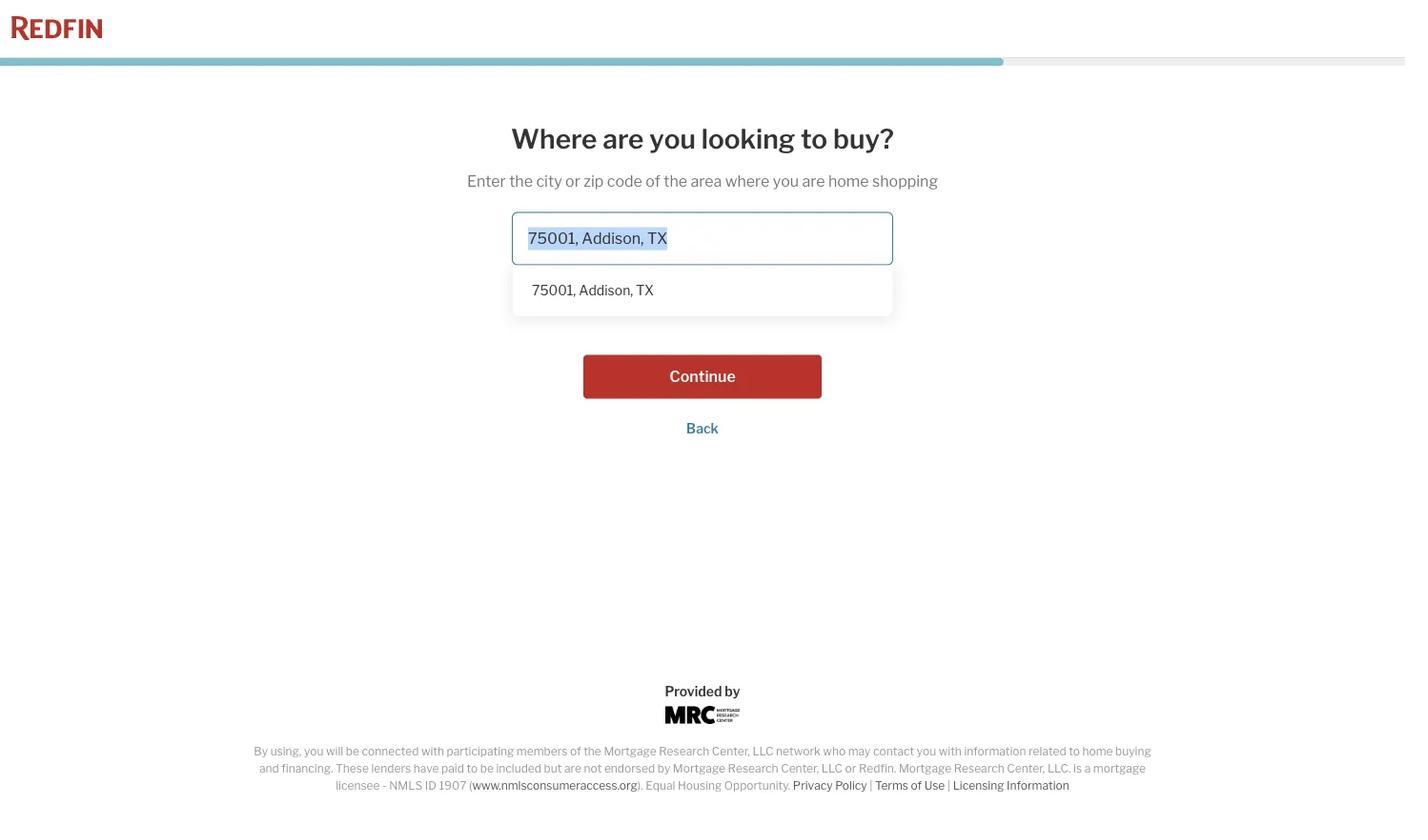 Task type: vqa. For each thing, say whether or not it's contained in the screenshot.
Information
yes



Task type: locate. For each thing, give the bounding box(es) containing it.
1 horizontal spatial |
[[948, 779, 951, 793]]

related
[[1029, 745, 1067, 759]]

center,
[[712, 745, 750, 759], [781, 762, 819, 776], [1007, 762, 1045, 776]]

0 vertical spatial to
[[1069, 745, 1080, 759]]

you right where
[[773, 172, 799, 191]]

Where are you looking to buy? text field
[[512, 212, 893, 266]]

zip
[[584, 172, 604, 191]]

| right the use
[[948, 779, 951, 793]]

the up not
[[584, 745, 601, 759]]

by
[[725, 684, 740, 700], [658, 762, 671, 776]]

or left 'zip'
[[565, 172, 580, 191]]

1 | from the left
[[870, 779, 873, 793]]

are
[[603, 123, 644, 155], [802, 172, 825, 191], [564, 762, 582, 776]]

or
[[565, 172, 580, 191], [845, 762, 856, 776]]

provided
[[665, 684, 722, 700]]

0 horizontal spatial the
[[509, 172, 533, 191]]

center, down network at the bottom of page
[[781, 762, 819, 776]]

2 horizontal spatial mortgage
[[899, 762, 952, 776]]

opportunity.
[[724, 779, 791, 793]]

mortgage up "housing"
[[673, 762, 726, 776]]

mortgage
[[1093, 762, 1146, 776]]

these
[[336, 762, 369, 776]]

of for terms
[[911, 779, 922, 793]]

tx
[[636, 283, 654, 299]]

0 vertical spatial are
[[603, 123, 644, 155]]

connected
[[362, 745, 419, 759]]

1 horizontal spatial are
[[603, 123, 644, 155]]

0 horizontal spatial be
[[346, 745, 359, 759]]

1 horizontal spatial be
[[480, 762, 494, 776]]

research up opportunity.
[[728, 762, 779, 776]]

the left city
[[509, 172, 533, 191]]

to up "("
[[467, 762, 478, 776]]

1 vertical spatial be
[[480, 762, 494, 776]]

0 horizontal spatial llc
[[753, 745, 774, 759]]

2 horizontal spatial the
[[664, 172, 687, 191]]

of inside by using, you will be connected with participating members of the mortgage research center, llc network who may contact you with information related to home buying and financing. these lenders have paid to be included but are not endorsed by mortgage research center, llc or redfin. mortgage research center, llc. is a mortgage licensee - nmls id 1907 (
[[570, 745, 581, 759]]

participating
[[447, 745, 514, 759]]

www.nmlsconsumeraccess.org ). equal housing opportunity. privacy policy | terms of use | licensing information
[[472, 779, 1070, 793]]

paid
[[442, 762, 464, 776]]

llc
[[753, 745, 774, 759], [822, 762, 843, 776]]

1 horizontal spatial of
[[646, 172, 660, 191]]

1 horizontal spatial the
[[584, 745, 601, 759]]

where are you looking to buy?
[[511, 123, 894, 155]]

1 vertical spatial or
[[845, 762, 856, 776]]

1 vertical spatial to
[[467, 762, 478, 776]]

information
[[964, 745, 1026, 759]]

by
[[254, 745, 268, 759]]

or up policy
[[845, 762, 856, 776]]

0 vertical spatial be
[[346, 745, 359, 759]]

1 horizontal spatial or
[[845, 762, 856, 776]]

contact
[[873, 745, 914, 759]]

|
[[870, 779, 873, 793], [948, 779, 951, 793]]

llc up "privacy policy" "link" at the right bottom
[[822, 762, 843, 776]]

1 vertical spatial by
[[658, 762, 671, 776]]

llc.
[[1048, 762, 1071, 776]]

using,
[[270, 745, 302, 759]]

0 vertical spatial or
[[565, 172, 580, 191]]

are up code
[[603, 123, 644, 155]]

use
[[925, 779, 945, 793]]

of right the members
[[570, 745, 581, 759]]

and
[[259, 762, 279, 776]]

llc up opportunity.
[[753, 745, 774, 759]]

addison,
[[579, 283, 633, 299]]

by inside by using, you will be connected with participating members of the mortgage research center, llc network who may contact you with information related to home buying and financing. these lenders have paid to be included but are not endorsed by mortgage research center, llc or redfin. mortgage research center, llc. is a mortgage licensee - nmls id 1907 (
[[658, 762, 671, 776]]

| down redfin.
[[870, 779, 873, 793]]

the
[[509, 172, 533, 191], [664, 172, 687, 191], [584, 745, 601, 759]]

0 horizontal spatial by
[[658, 762, 671, 776]]

1 horizontal spatial by
[[725, 684, 740, 700]]

research
[[659, 745, 709, 759], [728, 762, 779, 776], [954, 762, 1005, 776]]

(
[[469, 779, 472, 793]]

be
[[346, 745, 359, 759], [480, 762, 494, 776]]

of
[[646, 172, 660, 191], [570, 745, 581, 759], [911, 779, 922, 793]]

who
[[823, 745, 846, 759]]

but
[[544, 762, 562, 776]]

0 horizontal spatial |
[[870, 779, 873, 793]]

2 vertical spatial are
[[564, 762, 582, 776]]

center, up opportunity.
[[712, 745, 750, 759]]

0 horizontal spatial research
[[659, 745, 709, 759]]

of for members
[[570, 745, 581, 759]]

be down 'participating'
[[480, 762, 494, 776]]

0 horizontal spatial with
[[421, 745, 444, 759]]

are down the to buy?
[[802, 172, 825, 191]]

1 vertical spatial of
[[570, 745, 581, 759]]

research up licensing
[[954, 762, 1005, 776]]

1 horizontal spatial to
[[1069, 745, 1080, 759]]

center, up information on the right bottom of the page
[[1007, 762, 1045, 776]]

by up equal
[[658, 762, 671, 776]]

by up mortgage research center image
[[725, 684, 740, 700]]

1 horizontal spatial with
[[939, 745, 962, 759]]

research up "housing"
[[659, 745, 709, 759]]

may
[[848, 745, 871, 759]]

0 horizontal spatial are
[[564, 762, 582, 776]]

0 horizontal spatial to
[[467, 762, 478, 776]]

not
[[584, 762, 602, 776]]

members
[[517, 745, 568, 759]]

will
[[326, 745, 343, 759]]

0 horizontal spatial of
[[570, 745, 581, 759]]

to up is on the bottom
[[1069, 745, 1080, 759]]

equal
[[646, 779, 675, 793]]

be up these
[[346, 745, 359, 759]]

with up the use
[[939, 745, 962, 759]]

home shopping
[[828, 172, 938, 191]]

you
[[649, 123, 696, 155], [773, 172, 799, 191], [304, 745, 324, 759], [917, 745, 936, 759]]

2 horizontal spatial research
[[954, 762, 1005, 776]]

of left the use
[[911, 779, 922, 793]]

licensee
[[336, 779, 380, 793]]

2 vertical spatial of
[[911, 779, 922, 793]]

1 vertical spatial are
[[802, 172, 825, 191]]

2 horizontal spatial of
[[911, 779, 922, 793]]

are left not
[[564, 762, 582, 776]]

continue button
[[583, 355, 822, 399]]

the left area on the top of page
[[664, 172, 687, 191]]

to
[[1069, 745, 1080, 759], [467, 762, 478, 776]]

with
[[421, 745, 444, 759], [939, 745, 962, 759]]

financing.
[[282, 762, 333, 776]]

1 horizontal spatial llc
[[822, 762, 843, 776]]

of right code
[[646, 172, 660, 191]]

network
[[776, 745, 821, 759]]

privacy
[[793, 779, 833, 793]]

with up have
[[421, 745, 444, 759]]

or inside by using, you will be connected with participating members of the mortgage research center, llc network who may contact you with information related to home buying and financing. these lenders have paid to be included but are not endorsed by mortgage research center, llc or redfin. mortgage research center, llc. is a mortgage licensee - nmls id 1907 (
[[845, 762, 856, 776]]

75001, addison, tx
[[532, 283, 654, 299]]

licensing information link
[[953, 779, 1070, 793]]

mortgage up endorsed
[[604, 745, 657, 759]]

included
[[496, 762, 542, 776]]

mortgage up the use
[[899, 762, 952, 776]]

mortgage research center image
[[666, 706, 740, 725]]

mortgage
[[604, 745, 657, 759], [673, 762, 726, 776], [899, 762, 952, 776]]



Task type: describe. For each thing, give the bounding box(es) containing it.
1907
[[439, 779, 467, 793]]

continue
[[670, 368, 736, 386]]

code
[[607, 172, 642, 191]]

0 vertical spatial of
[[646, 172, 660, 191]]

).
[[638, 779, 643, 793]]

2 | from the left
[[948, 779, 951, 793]]

back button
[[687, 421, 719, 437]]

www.nmlsconsumeraccess.org
[[472, 779, 638, 793]]

where
[[511, 123, 597, 155]]

2 horizontal spatial center,
[[1007, 762, 1045, 776]]

1 horizontal spatial mortgage
[[673, 762, 726, 776]]

-
[[382, 779, 387, 793]]

1 horizontal spatial research
[[728, 762, 779, 776]]

provided by
[[665, 684, 740, 700]]

75001,
[[532, 283, 576, 299]]

back
[[687, 421, 719, 437]]

privacy policy link
[[793, 779, 867, 793]]

2 with from the left
[[939, 745, 962, 759]]

lenders
[[371, 762, 411, 776]]

75001, addison, tx link
[[524, 277, 881, 305]]

nmls
[[389, 779, 422, 793]]

0 horizontal spatial mortgage
[[604, 745, 657, 759]]

by using, you will be connected with participating members of the mortgage research center, llc network who may contact you with information related to home buying and financing. these lenders have paid to be included but are not endorsed by mortgage research center, llc or redfin. mortgage research center, llc. is a mortgage licensee - nmls id 1907 (
[[254, 745, 1151, 793]]

2 horizontal spatial are
[[802, 172, 825, 191]]

to buy?
[[801, 123, 894, 155]]

terms of use link
[[875, 779, 945, 793]]

enter
[[467, 172, 506, 191]]

area
[[691, 172, 722, 191]]

housing
[[678, 779, 722, 793]]

is
[[1074, 762, 1082, 776]]

licensing
[[953, 779, 1004, 793]]

where
[[725, 172, 770, 191]]

you up enter the city or zip code of the area where you are home shopping
[[649, 123, 696, 155]]

1 with from the left
[[421, 745, 444, 759]]

a
[[1085, 762, 1091, 776]]

id
[[425, 779, 437, 793]]

terms
[[875, 779, 909, 793]]

enter the city or zip code of the area where you are home shopping
[[467, 172, 938, 191]]

you up financing.
[[304, 745, 324, 759]]

0 horizontal spatial center,
[[712, 745, 750, 759]]

0 horizontal spatial or
[[565, 172, 580, 191]]

policy
[[835, 779, 867, 793]]

www.nmlsconsumeraccess.org link
[[472, 779, 638, 793]]

1 horizontal spatial center,
[[781, 762, 819, 776]]

redfin.
[[859, 762, 897, 776]]

0 vertical spatial by
[[725, 684, 740, 700]]

the inside by using, you will be connected with participating members of the mortgage research center, llc network who may contact you with information related to home buying and financing. these lenders have paid to be included but are not endorsed by mortgage research center, llc or redfin. mortgage research center, llc. is a mortgage licensee - nmls id 1907 (
[[584, 745, 601, 759]]

home
[[1083, 745, 1113, 759]]

looking
[[702, 123, 795, 155]]

are inside by using, you will be connected with participating members of the mortgage research center, llc network who may contact you with information related to home buying and financing. these lenders have paid to be included but are not endorsed by mortgage research center, llc or redfin. mortgage research center, llc. is a mortgage licensee - nmls id 1907 (
[[564, 762, 582, 776]]

have
[[414, 762, 439, 776]]

endorsed
[[604, 762, 655, 776]]

city
[[536, 172, 562, 191]]

you right contact
[[917, 745, 936, 759]]

information
[[1007, 779, 1070, 793]]

0 vertical spatial llc
[[753, 745, 774, 759]]

1 vertical spatial llc
[[822, 762, 843, 776]]

buying
[[1116, 745, 1151, 759]]



